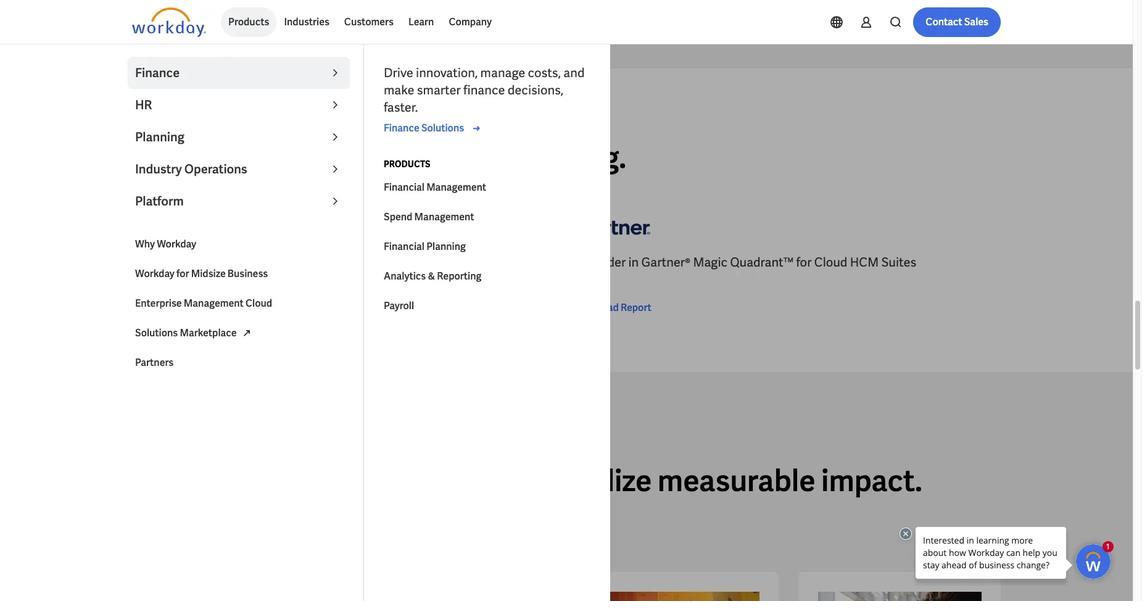Task type: describe. For each thing, give the bounding box(es) containing it.
finance solutions
[[384, 122, 464, 135]]

2 horizontal spatial cloud
[[815, 255, 848, 271]]

make
[[384, 82, 415, 98]]

a leader in gartner® magic quadrant™ for cloud hcm suites
[[577, 255, 917, 271]]

spend management link
[[377, 203, 599, 232]]

companies
[[132, 462, 285, 500]]

what
[[132, 109, 158, 120]]

gartner® inside a leader in 2023 gartner® magic quadrant™ for cloud erp for service- centric enterprises
[[227, 255, 276, 271]]

industries
[[284, 15, 330, 28]]

analytics
[[384, 270, 426, 283]]

all
[[386, 462, 417, 500]]

marketplace
[[180, 327, 237, 340]]

operations
[[185, 161, 247, 177]]

for left 'hcm'
[[797, 255, 812, 271]]

and inside drive innovation, manage costs, and make smarter finance decisions, faster.
[[564, 65, 585, 81]]

industry
[[135, 161, 182, 177]]

a for a leader in finance, hr, and planning.
[[132, 139, 153, 177]]

learn all the successes life time fitness achieved with workday. image
[[596, 592, 760, 601]]

industry operations
[[135, 161, 247, 177]]

suites
[[882, 255, 917, 271]]

sales
[[965, 15, 989, 28]]

spend management
[[384, 211, 475, 224]]

innovation,
[[416, 65, 478, 81]]

0 vertical spatial read report
[[596, 302, 652, 315]]

leader for a leader in 2023 gartner® magic quadrant™ for cloud erp for service- centric enterprises
[[143, 255, 182, 271]]

what analysts say
[[132, 109, 221, 120]]

platform
[[135, 193, 184, 209]]

workday for midsize business link
[[128, 259, 350, 289]]

solutions marketplace
[[135, 327, 237, 340]]

say
[[205, 109, 221, 120]]

in for gartner®
[[629, 255, 639, 271]]

analytics & reporting link
[[377, 262, 599, 291]]

a for a leader in gartner® magic quadrant™ for cloud hcm suites
[[577, 255, 585, 271]]

faster.
[[384, 99, 418, 115]]

centric
[[132, 272, 174, 288]]

a leader in finance, hr, and planning.
[[132, 139, 627, 177]]

finance for finance solutions
[[384, 122, 420, 135]]

payroll link
[[377, 291, 599, 321]]

enterprises
[[176, 272, 240, 288]]

analysts
[[159, 109, 203, 120]]

contact sales
[[926, 15, 989, 28]]

across
[[291, 462, 380, 500]]

customers
[[344, 15, 394, 28]]

1 vertical spatial and
[[446, 139, 496, 177]]

in for 2023
[[184, 255, 195, 271]]

contact
[[926, 15, 963, 28]]

2023
[[197, 255, 224, 271]]

costs,
[[528, 65, 561, 81]]

read report link for a leader in 2023 gartner® magic quadrant™ for cloud erp for service- centric enterprises
[[132, 318, 207, 333]]

finance solutions link
[[384, 121, 484, 136]]

solutions marketplace link
[[128, 319, 350, 348]]

for right the erp
[[461, 255, 476, 271]]

erp
[[435, 255, 458, 271]]

enterprise management cloud
[[135, 297, 272, 310]]

quadrant™ inside a leader in 2023 gartner® magic quadrant™ for cloud erp for service- centric enterprises
[[315, 255, 379, 271]]

drive
[[384, 65, 414, 81]]

impact.
[[822, 462, 923, 500]]

company button
[[442, 7, 500, 37]]

business
[[228, 267, 268, 280]]

financial for financial planning
[[384, 240, 425, 253]]

manage
[[481, 65, 526, 81]]

learn button
[[401, 7, 442, 37]]

bdo canada image
[[819, 592, 982, 601]]

magic inside a leader in 2023 gartner® magic quadrant™ for cloud erp for service- centric enterprises
[[278, 255, 313, 271]]

partners
[[135, 356, 174, 369]]

0 horizontal spatial solutions
[[135, 327, 178, 340]]

why workday link
[[128, 230, 350, 259]]

in for finance,
[[249, 139, 274, 177]]

products button
[[221, 7, 277, 37]]

opens in a new tab image
[[239, 326, 254, 341]]



Task type: locate. For each thing, give the bounding box(es) containing it.
a leader in 2023 gartner® magic quadrant™ for cloud erp for service- centric enterprises
[[132, 255, 524, 288]]

0 horizontal spatial and
[[446, 139, 496, 177]]

0 horizontal spatial leader
[[143, 255, 182, 271]]

management for financial
[[427, 181, 487, 194]]

0 horizontal spatial read report link
[[132, 318, 207, 333]]

2 financial from the top
[[384, 240, 425, 253]]

1 vertical spatial finance
[[384, 122, 420, 135]]

payroll
[[384, 299, 414, 312]]

1 vertical spatial read report
[[152, 319, 207, 332]]

gartner image
[[132, 210, 206, 244], [577, 210, 651, 244]]

financial management
[[384, 181, 487, 194]]

2 quadrant™ from the left
[[731, 255, 794, 271]]

contact sales link
[[914, 7, 1002, 37]]

for
[[382, 255, 397, 271], [461, 255, 476, 271], [797, 255, 812, 271], [177, 267, 189, 280]]

0 vertical spatial planning
[[135, 129, 184, 145]]

2 horizontal spatial in
[[629, 255, 639, 271]]

and up financial management
[[446, 139, 496, 177]]

1 horizontal spatial cloud
[[400, 255, 433, 271]]

workday for midsize business
[[135, 267, 268, 280]]

solutions down enterprise
[[135, 327, 178, 340]]

planning inside 'link'
[[427, 240, 466, 253]]

0 horizontal spatial in
[[184, 255, 195, 271]]

hr
[[135, 97, 152, 113]]

industries button
[[277, 7, 337, 37]]

cloud
[[400, 255, 433, 271], [815, 255, 848, 271], [246, 297, 272, 310]]

measurable
[[658, 462, 816, 500]]

financial up analytics
[[384, 240, 425, 253]]

1 horizontal spatial in
[[249, 139, 274, 177]]

1 vertical spatial planning
[[427, 240, 466, 253]]

quadrant™
[[315, 255, 379, 271], [731, 255, 794, 271]]

drive innovation, manage costs, and make smarter finance decisions, faster.
[[384, 65, 585, 115]]

companies across all industries realize measurable impact.
[[132, 462, 923, 500]]

financial inside 'link'
[[384, 240, 425, 253]]

solutions
[[422, 122, 464, 135], [135, 327, 178, 340]]

1 magic from the left
[[278, 255, 313, 271]]

financial for financial management
[[384, 181, 425, 194]]

1 horizontal spatial finance
[[384, 122, 420, 135]]

0 horizontal spatial read
[[152, 319, 175, 332]]

1 horizontal spatial magic
[[694, 255, 728, 271]]

1 gartner® from the left
[[227, 255, 276, 271]]

hcm
[[851, 255, 879, 271]]

products
[[228, 15, 269, 28]]

workday up enterprise
[[135, 267, 175, 280]]

read
[[596, 302, 619, 315], [152, 319, 175, 332]]

1 financial from the top
[[384, 181, 425, 194]]

2 magic from the left
[[694, 255, 728, 271]]

1 vertical spatial solutions
[[135, 327, 178, 340]]

solutions down smarter
[[422, 122, 464, 135]]

0 vertical spatial finance
[[135, 65, 180, 81]]

2 leader from the left
[[588, 255, 626, 271]]

1 horizontal spatial solutions
[[422, 122, 464, 135]]

report
[[621, 302, 652, 315], [177, 319, 207, 332]]

0 horizontal spatial gartner®
[[227, 255, 276, 271]]

a for a leader in 2023 gartner® magic quadrant™ for cloud erp for service- centric enterprises
[[132, 255, 141, 271]]

finance down faster.
[[384, 122, 420, 135]]

leader inside a leader in 2023 gartner® magic quadrant™ for cloud erp for service- centric enterprises
[[143, 255, 182, 271]]

0 horizontal spatial magic
[[278, 255, 313, 271]]

magic
[[278, 255, 313, 271], [694, 255, 728, 271]]

read report link
[[577, 301, 652, 316], [132, 318, 207, 333]]

0 horizontal spatial quadrant™
[[315, 255, 379, 271]]

for left midsize
[[177, 267, 189, 280]]

1 horizontal spatial read report
[[596, 302, 652, 315]]

finance
[[135, 65, 180, 81], [384, 122, 420, 135]]

industry operations button
[[128, 153, 350, 185]]

hr,
[[392, 139, 440, 177]]

gartner image for 2023
[[132, 210, 206, 244]]

management for enterprise
[[184, 297, 244, 310]]

gartner®
[[227, 255, 276, 271], [642, 255, 691, 271]]

1 gartner image from the left
[[132, 210, 206, 244]]

finance inside finance solutions link
[[384, 122, 420, 135]]

gartner image for gartner®
[[577, 210, 651, 244]]

finance,
[[280, 139, 386, 177]]

realize
[[564, 462, 652, 500]]

cloud down the business
[[246, 297, 272, 310]]

cloud inside a leader in 2023 gartner® magic quadrant™ for cloud erp for service- centric enterprises
[[400, 255, 433, 271]]

cloud down financial planning
[[400, 255, 433, 271]]

1 quadrant™ from the left
[[315, 255, 379, 271]]

finance up hr
[[135, 65, 180, 81]]

0 vertical spatial and
[[564, 65, 585, 81]]

1 horizontal spatial quadrant™
[[731, 255, 794, 271]]

learn
[[409, 15, 434, 28]]

0 horizontal spatial cloud
[[246, 297, 272, 310]]

0 horizontal spatial planning
[[135, 129, 184, 145]]

management down enterprises
[[184, 297, 244, 310]]

a inside a leader in 2023 gartner® magic quadrant™ for cloud erp for service- centric enterprises
[[132, 255, 141, 271]]

for down financial planning
[[382, 255, 397, 271]]

read report link for a leader in gartner® magic quadrant™ for cloud hcm suites
[[577, 301, 652, 316]]

customers button
[[337, 7, 401, 37]]

2 gartner® from the left
[[642, 255, 691, 271]]

company
[[449, 15, 492, 28]]

cloud left 'hcm'
[[815, 255, 848, 271]]

1 horizontal spatial read
[[596, 302, 619, 315]]

1 horizontal spatial planning
[[427, 240, 466, 253]]

industries
[[423, 462, 558, 500]]

0 vertical spatial financial
[[384, 181, 425, 194]]

0 horizontal spatial finance
[[135, 65, 180, 81]]

1 vertical spatial report
[[177, 319, 207, 332]]

financial down products
[[384, 181, 425, 194]]

finance button
[[128, 57, 350, 89]]

1 vertical spatial read report link
[[132, 318, 207, 333]]

read report
[[596, 302, 652, 315], [152, 319, 207, 332]]

0 vertical spatial workday
[[157, 238, 196, 251]]

management down financial management
[[415, 211, 475, 224]]

and
[[564, 65, 585, 81], [446, 139, 496, 177]]

products
[[384, 159, 431, 170]]

1 horizontal spatial read report link
[[577, 301, 652, 316]]

smarter
[[417, 82, 461, 98]]

workday
[[157, 238, 196, 251], [135, 267, 175, 280]]

0 horizontal spatial read report
[[152, 319, 207, 332]]

management up the spend management
[[427, 181, 487, 194]]

1 vertical spatial workday
[[135, 267, 175, 280]]

&
[[428, 270, 435, 283]]

0 vertical spatial read
[[596, 302, 619, 315]]

0 vertical spatial read report link
[[577, 301, 652, 316]]

1 vertical spatial financial
[[384, 240, 425, 253]]

0 vertical spatial report
[[621, 302, 652, 315]]

in
[[249, 139, 274, 177], [184, 255, 195, 271], [629, 255, 639, 271]]

0 vertical spatial management
[[427, 181, 487, 194]]

a
[[132, 139, 153, 177], [132, 255, 141, 271], [577, 255, 585, 271]]

enterprise management cloud link
[[128, 289, 350, 319]]

analytics & reporting
[[384, 270, 482, 283]]

hr button
[[128, 89, 350, 121]]

workday right the why
[[157, 238, 196, 251]]

leader
[[159, 139, 243, 177]]

in inside a leader in 2023 gartner® magic quadrant™ for cloud erp for service- centric enterprises
[[184, 255, 195, 271]]

finance inside "finance" dropdown button
[[135, 65, 180, 81]]

planning
[[135, 129, 184, 145], [427, 240, 466, 253]]

1 horizontal spatial and
[[564, 65, 585, 81]]

planning.
[[502, 139, 627, 177]]

and right costs,
[[564, 65, 585, 81]]

financial management link
[[377, 173, 599, 203]]

0 horizontal spatial gartner image
[[132, 210, 206, 244]]

planning down what
[[135, 129, 184, 145]]

1 horizontal spatial gartner®
[[642, 255, 691, 271]]

service-
[[479, 255, 524, 271]]

1 horizontal spatial gartner image
[[577, 210, 651, 244]]

2 gartner image from the left
[[577, 210, 651, 244]]

1 horizontal spatial report
[[621, 302, 652, 315]]

why
[[135, 238, 155, 251]]

financial planning
[[384, 240, 466, 253]]

enterprise
[[135, 297, 182, 310]]

financial
[[384, 181, 425, 194], [384, 240, 425, 253]]

1 horizontal spatial leader
[[588, 255, 626, 271]]

finance
[[464, 82, 505, 98]]

0 vertical spatial solutions
[[422, 122, 464, 135]]

management for spend
[[415, 211, 475, 224]]

finance for finance
[[135, 65, 180, 81]]

1 vertical spatial management
[[415, 211, 475, 224]]

0 horizontal spatial report
[[177, 319, 207, 332]]

leader for a leader in gartner® magic quadrant™ for cloud hcm suites
[[588, 255, 626, 271]]

platform button
[[128, 185, 350, 217]]

planning button
[[128, 121, 350, 153]]

financial planning link
[[377, 232, 599, 262]]

1 vertical spatial read
[[152, 319, 175, 332]]

midsize
[[191, 267, 226, 280]]

go to the homepage image
[[132, 7, 206, 37]]

why workday
[[135, 238, 196, 251]]

leader
[[143, 255, 182, 271], [588, 255, 626, 271]]

reporting
[[437, 270, 482, 283]]

partners link
[[128, 348, 350, 378]]

2 vertical spatial management
[[184, 297, 244, 310]]

1 leader from the left
[[143, 255, 182, 271]]

planning inside dropdown button
[[135, 129, 184, 145]]

planning up the erp
[[427, 240, 466, 253]]

spend
[[384, 211, 413, 224]]

decisions,
[[508, 82, 564, 98]]



Task type: vqa. For each thing, say whether or not it's contained in the screenshot.
Solutions Marketplace link
yes



